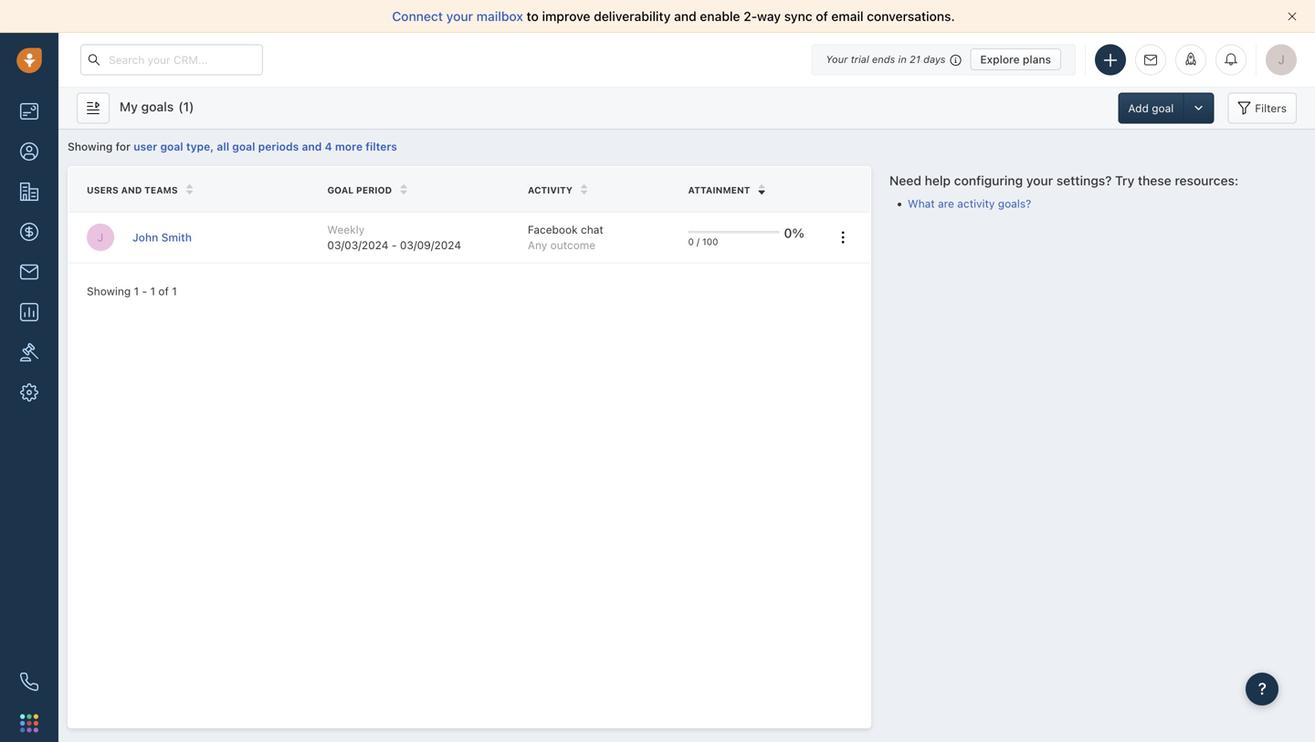 Task type: vqa. For each thing, say whether or not it's contained in the screenshot.
email
yes



Task type: describe. For each thing, give the bounding box(es) containing it.
all
[[217, 140, 229, 153]]

goal period
[[328, 185, 392, 196]]

your inside the need help configuring your settings? try these resources: what are activity goals?
[[1027, 173, 1054, 188]]

goals
[[141, 99, 174, 114]]

properties image
[[20, 344, 38, 362]]

days
[[924, 53, 946, 65]]

user goal type, all goal periods and 4 more filters link
[[134, 140, 397, 153]]

what are activity goals? link
[[908, 197, 1032, 210]]

to
[[527, 9, 539, 24]]

explore plans
[[981, 53, 1052, 66]]

periods
[[258, 140, 299, 153]]

resources:
[[1176, 173, 1239, 188]]

21
[[910, 53, 921, 65]]

- for 1
[[142, 285, 147, 298]]

what
[[908, 197, 935, 210]]

your
[[826, 53, 848, 65]]

(
[[178, 99, 183, 114]]

connect your mailbox link
[[392, 9, 527, 24]]

0 horizontal spatial goal
[[160, 140, 183, 153]]

activity
[[528, 185, 573, 196]]

%
[[793, 226, 805, 241]]

03/03/2024
[[328, 239, 389, 252]]

are
[[939, 197, 955, 210]]

add goal
[[1129, 102, 1175, 115]]

add goal button
[[1119, 93, 1184, 124]]

sync
[[785, 9, 813, 24]]

teams
[[144, 185, 178, 196]]

more
[[335, 140, 363, 153]]

explore plans link
[[971, 48, 1062, 70]]

period
[[356, 185, 392, 196]]

facebook
[[528, 223, 578, 236]]

in
[[899, 53, 907, 65]]

users and teams
[[87, 185, 178, 196]]

0 horizontal spatial your
[[447, 9, 473, 24]]

what's new image
[[1185, 53, 1198, 65]]

)
[[189, 99, 194, 114]]

type,
[[186, 140, 214, 153]]

these
[[1139, 173, 1172, 188]]

john smith
[[133, 231, 192, 244]]

any
[[528, 239, 548, 252]]

showing for showing for user goal type, all goal periods and 4 more filters
[[68, 140, 113, 153]]

goal inside button
[[1153, 102, 1175, 115]]

03/09/2024
[[400, 239, 462, 252]]

connect your mailbox to improve deliverability and enable 2-way sync of email conversations.
[[392, 9, 956, 24]]

chat
[[581, 223, 604, 236]]

for
[[116, 140, 131, 153]]

phone image
[[20, 673, 38, 692]]

user
[[134, 140, 157, 153]]

/
[[697, 237, 700, 247]]

100
[[703, 237, 719, 247]]

email
[[832, 9, 864, 24]]

way
[[758, 9, 781, 24]]

your trial ends in 21 days
[[826, 53, 946, 65]]

- for 03/03/2024
[[392, 239, 397, 252]]

improve
[[542, 9, 591, 24]]



Task type: locate. For each thing, give the bounding box(es) containing it.
need
[[890, 173, 922, 188]]

phone element
[[11, 664, 48, 701]]

smith
[[161, 231, 192, 244]]

try
[[1116, 173, 1135, 188]]

0 vertical spatial -
[[392, 239, 397, 252]]

facebook chat any outcome
[[528, 223, 604, 252]]

1 vertical spatial of
[[158, 285, 169, 298]]

goal
[[1153, 102, 1175, 115], [160, 140, 183, 153], [232, 140, 255, 153]]

0 horizontal spatial -
[[142, 285, 147, 298]]

settings?
[[1057, 173, 1113, 188]]

ends
[[873, 53, 896, 65]]

users
[[87, 185, 119, 196]]

trial
[[851, 53, 870, 65]]

weekly 03/03/2024 - 03/09/2024
[[328, 223, 462, 252]]

and
[[674, 9, 697, 24], [302, 140, 322, 153], [121, 185, 142, 196]]

enable
[[700, 9, 741, 24]]

filters
[[1256, 102, 1288, 115]]

2-
[[744, 9, 758, 24]]

of
[[816, 9, 829, 24], [158, 285, 169, 298]]

showing
[[68, 140, 113, 153], [87, 285, 131, 298]]

-
[[392, 239, 397, 252], [142, 285, 147, 298]]

j
[[97, 231, 104, 244]]

and left enable
[[674, 9, 697, 24]]

1 vertical spatial and
[[302, 140, 322, 153]]

mailbox
[[477, 9, 524, 24]]

1 horizontal spatial -
[[392, 239, 397, 252]]

showing for user goal type, all goal periods and 4 more filters
[[68, 140, 397, 153]]

of down john smith link
[[158, 285, 169, 298]]

2 vertical spatial and
[[121, 185, 142, 196]]

1 vertical spatial -
[[142, 285, 147, 298]]

showing left for
[[68, 140, 113, 153]]

1 horizontal spatial goal
[[232, 140, 255, 153]]

need help configuring your settings? try these resources: what are activity goals?
[[890, 173, 1239, 210]]

0 for 0 / 100
[[689, 237, 694, 247]]

0 vertical spatial your
[[447, 9, 473, 24]]

help
[[925, 173, 951, 188]]

4
[[325, 140, 332, 153]]

0
[[785, 226, 793, 241], [689, 237, 694, 247]]

close image
[[1289, 12, 1298, 21]]

conversations.
[[867, 9, 956, 24]]

goal right add
[[1153, 102, 1175, 115]]

0 %
[[785, 226, 805, 241]]

1 horizontal spatial your
[[1027, 173, 1054, 188]]

1 horizontal spatial 0
[[785, 226, 793, 241]]

showing down j at the top of page
[[87, 285, 131, 298]]

- right 03/03/2024
[[392, 239, 397, 252]]

1 vertical spatial showing
[[87, 285, 131, 298]]

your left mailbox
[[447, 9, 473, 24]]

showing 1 - 1 of 1
[[87, 285, 177, 298]]

Search your CRM... text field
[[80, 44, 263, 75]]

filters
[[366, 140, 397, 153]]

and right users
[[121, 185, 142, 196]]

outcome
[[551, 239, 596, 252]]

0 vertical spatial showing
[[68, 140, 113, 153]]

send email image
[[1145, 54, 1158, 66]]

2 horizontal spatial goal
[[1153, 102, 1175, 115]]

connect
[[392, 9, 443, 24]]

1 vertical spatial your
[[1027, 173, 1054, 188]]

1
[[183, 99, 189, 114], [134, 285, 139, 298], [150, 285, 155, 298], [172, 285, 177, 298]]

0 horizontal spatial and
[[121, 185, 142, 196]]

my
[[120, 99, 138, 114]]

activity
[[958, 197, 996, 210]]

- inside weekly 03/03/2024 - 03/09/2024
[[392, 239, 397, 252]]

goal right all
[[232, 140, 255, 153]]

add
[[1129, 102, 1149, 115]]

1 horizontal spatial of
[[816, 9, 829, 24]]

your up goals?
[[1027, 173, 1054, 188]]

0 left /
[[689, 237, 694, 247]]

- down john
[[142, 285, 147, 298]]

goals?
[[999, 197, 1032, 210]]

explore
[[981, 53, 1020, 66]]

deliverability
[[594, 9, 671, 24]]

0 / 100
[[689, 237, 719, 247]]

plans
[[1023, 53, 1052, 66]]

freshworks switcher image
[[20, 715, 38, 733]]

and left 4
[[302, 140, 322, 153]]

weekly
[[328, 223, 365, 236]]

john smith link
[[133, 230, 192, 246]]

2 horizontal spatial and
[[674, 9, 697, 24]]

0 right 100
[[785, 226, 793, 241]]

filters button
[[1228, 93, 1298, 124]]

john
[[133, 231, 158, 244]]

goal right user
[[160, 140, 183, 153]]

of right sync at top right
[[816, 9, 829, 24]]

goal
[[328, 185, 354, 196]]

0 horizontal spatial of
[[158, 285, 169, 298]]

0 for 0 %
[[785, 226, 793, 241]]

0 vertical spatial and
[[674, 9, 697, 24]]

1 horizontal spatial and
[[302, 140, 322, 153]]

0 vertical spatial of
[[816, 9, 829, 24]]

your
[[447, 9, 473, 24], [1027, 173, 1054, 188]]

attainment
[[689, 185, 751, 196]]

my goals ( 1 )
[[120, 99, 194, 114]]

showing for showing 1 - 1 of 1
[[87, 285, 131, 298]]

0 horizontal spatial 0
[[689, 237, 694, 247]]

configuring
[[955, 173, 1024, 188]]



